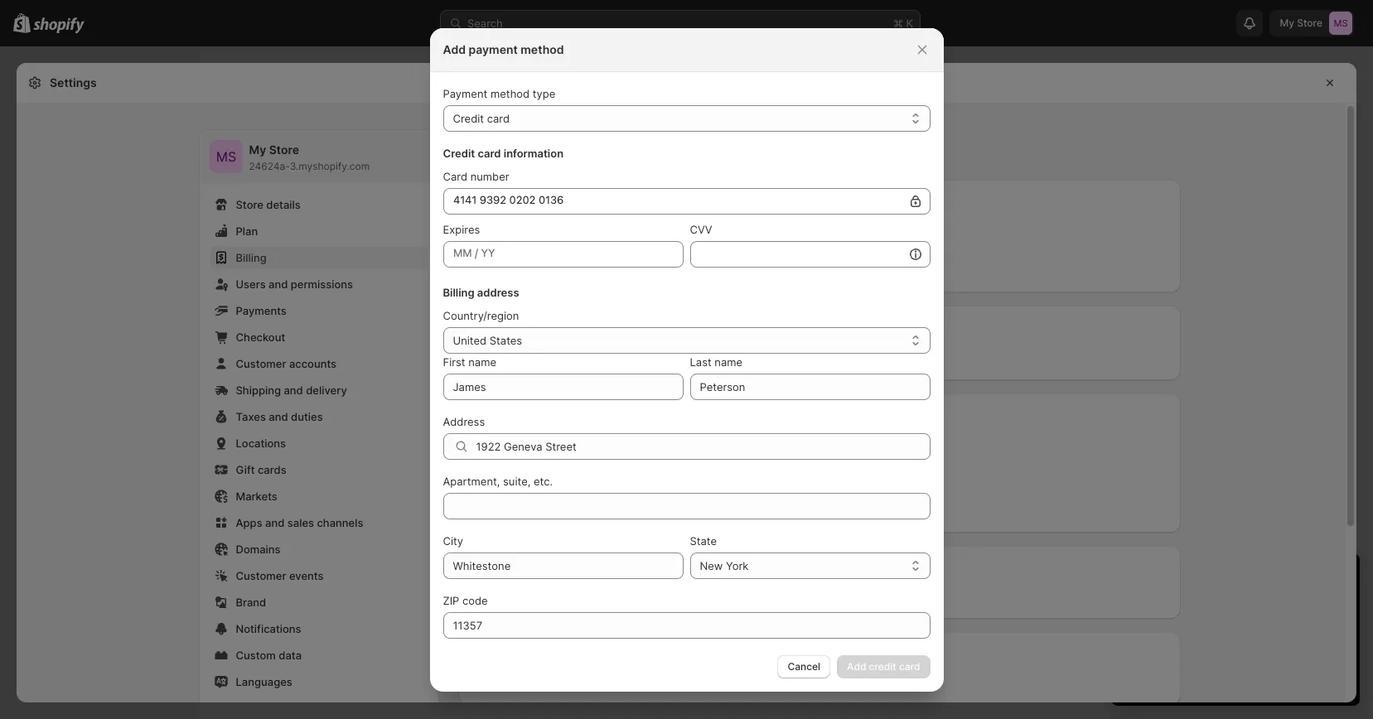 Task type: vqa. For each thing, say whether or not it's contained in the screenshot.
Search countries text box
no



Task type: describe. For each thing, give the bounding box(es) containing it.
for down select
[[1128, 641, 1142, 655]]

ms button
[[209, 140, 242, 173]]

trial up select
[[1154, 598, 1173, 612]]

plan inside select a plan to extend your shopify trial for just $1/month for your first 3 months.
[[1172, 625, 1194, 638]]

payment inside dialog
[[469, 42, 518, 56]]

on inside subscriptions items you're billed for on a recurring basis, like your plan and apps.
[[583, 425, 596, 438]]

there are no charges on your upcoming bill
[[471, 591, 691, 604]]

apps.
[[782, 425, 809, 438]]

payment for add
[[471, 195, 517, 208]]

select a plan to extend your shopify trial for just $1/month for your first 3 months.
[[1128, 625, 1334, 655]]

my store 24624a-3.myshopify.com
[[249, 143, 370, 172]]

purchases
[[611, 225, 663, 238]]

states
[[490, 334, 522, 347]]

shopify.
[[723, 225, 765, 238]]

name for last name
[[715, 355, 743, 368]]

$1/month
[[1166, 641, 1215, 655]]

ZIP code text field
[[443, 612, 930, 639]]

billing inside shop settings menu element
[[236, 251, 267, 264]]

items
[[471, 425, 499, 438]]

a for add
[[495, 225, 501, 238]]

type
[[533, 87, 556, 100]]

set
[[629, 352, 644, 365]]

for left purchases
[[593, 225, 608, 238]]

data
[[279, 649, 302, 662]]

method up type at the top of page
[[521, 42, 564, 56]]

events
[[289, 569, 324, 583]]

your trial just started
[[1128, 569, 1292, 588]]

3
[[1283, 641, 1290, 655]]

expires
[[443, 223, 480, 236]]

channels
[[317, 516, 363, 530]]

your trial ends on
[[1128, 598, 1220, 612]]

policies link
[[209, 697, 428, 719]]

state
[[690, 534, 717, 547]]

credit card
[[453, 111, 510, 125]]

add inside button
[[481, 261, 500, 274]]

billing link
[[209, 246, 428, 269]]

settings
[[50, 75, 97, 90]]

apartment, suite, etc.
[[443, 474, 553, 488]]

languages link
[[209, 670, 428, 694]]

a inside subscriptions items you're billed for on a recurring basis, like your plan and apps.
[[599, 425, 605, 438]]

york
[[726, 559, 749, 572]]

1 vertical spatial add
[[471, 225, 492, 238]]

zip
[[443, 594, 459, 607]]

cancel button
[[778, 655, 831, 678]]

payment methods
[[471, 195, 566, 208]]

trial your trial ends on october 27, 2023
[[521, 458, 687, 486]]

view all link
[[461, 500, 520, 523]]

customer accounts
[[236, 357, 337, 370]]

your for your current billing currency is set to usd ( us dollar ).
[[471, 352, 494, 365]]

1 vertical spatial payment
[[504, 225, 548, 238]]

plan inside subscriptions items you're billed for on a recurring basis, like your plan and apps.
[[735, 425, 757, 438]]

your inside subscriptions items you're billed for on a recurring basis, like your plan and apps.
[[710, 425, 732, 438]]

and left bills at the right of page
[[666, 225, 685, 238]]

in
[[711, 225, 720, 238]]

apps
[[236, 516, 262, 530]]

⌘ k
[[893, 17, 913, 30]]

1 horizontal spatial currency
[[570, 352, 614, 365]]

markets link
[[209, 485, 428, 508]]

locations
[[236, 437, 286, 450]]

2023
[[663, 473, 687, 486]]

view all
[[471, 505, 510, 518]]

ends inside your trial just started element
[[1176, 598, 1201, 612]]

3.myshopify.com
[[290, 160, 370, 172]]

is
[[617, 352, 626, 365]]

your trial just started element
[[1111, 597, 1360, 706]]

customer for customer events
[[236, 569, 286, 583]]

last name
[[690, 355, 743, 368]]

store inside store details link
[[236, 198, 263, 211]]

shopify logo image
[[474, 457, 504, 487]]

and for sales
[[265, 516, 285, 530]]

permissions
[[291, 278, 353, 291]]

brand link
[[209, 591, 428, 614]]

are
[[504, 591, 520, 604]]

subscriptions
[[471, 409, 543, 422]]

last
[[690, 355, 712, 368]]

shipping
[[236, 384, 281, 397]]

and inside subscriptions items you're billed for on a recurring basis, like your plan and apps.
[[760, 425, 779, 438]]

billing
[[537, 352, 567, 365]]

gift
[[236, 463, 255, 477]]

billing inside add payment method dialog
[[443, 286, 475, 299]]

view
[[471, 505, 496, 518]]

address
[[477, 286, 519, 299]]

add inside dialog
[[443, 42, 466, 56]]

started
[[1235, 569, 1292, 588]]

credit for credit card information
[[443, 146, 475, 160]]

city
[[443, 534, 463, 547]]

code
[[462, 594, 488, 607]]

country/region
[[443, 309, 519, 322]]

delivery
[[306, 384, 347, 397]]

my
[[249, 143, 266, 157]]

store details
[[236, 198, 301, 211]]

k
[[906, 17, 913, 30]]

add a payment method for purchases and bills in shopify.
[[471, 225, 765, 238]]

you're
[[502, 425, 533, 438]]

credit for credit card
[[453, 111, 484, 125]]

payments
[[236, 304, 287, 317]]

upcoming
[[624, 591, 674, 604]]

on inside the trial your trial ends on october 27, 2023
[[591, 473, 603, 486]]

bills
[[471, 561, 493, 574]]

customer for customer accounts
[[236, 357, 286, 370]]

shipping and delivery link
[[209, 379, 428, 402]]

0 horizontal spatial currency
[[505, 322, 552, 335]]

trial inside the trial your trial ends on october 27, 2023
[[545, 473, 563, 486]]

your current billing currency is set to usd ( us dollar ).
[[471, 352, 745, 365]]

on inside your trial just started element
[[1204, 598, 1217, 612]]

united states
[[453, 334, 522, 347]]

just inside dropdown button
[[1202, 569, 1230, 588]]

notifications
[[236, 622, 301, 636]]

bill
[[677, 591, 691, 604]]

checkout
[[236, 331, 285, 344]]



Task type: locate. For each thing, give the bounding box(es) containing it.
custom data
[[236, 649, 302, 662]]

0 vertical spatial customer
[[236, 357, 286, 370]]

duties
[[291, 410, 323, 424]]

0 horizontal spatial a
[[495, 225, 501, 238]]

add payment method inside button
[[481, 261, 584, 274]]

trial inside dropdown button
[[1168, 569, 1198, 588]]

custom data link
[[209, 644, 428, 667]]

methods
[[520, 195, 566, 208]]

City text field
[[443, 552, 683, 579]]

0 vertical spatial add
[[443, 42, 466, 56]]

languages
[[236, 675, 292, 689]]

charges
[[539, 591, 580, 604]]

credit up card
[[443, 146, 475, 160]]

no
[[523, 591, 536, 604]]

1 horizontal spatial name
[[715, 355, 743, 368]]

add down payment methods
[[471, 225, 492, 238]]

and
[[666, 225, 685, 238], [269, 278, 288, 291], [284, 384, 303, 397], [269, 410, 288, 424], [760, 425, 779, 438], [265, 516, 285, 530]]

1 name from the left
[[468, 355, 496, 368]]

currency up current
[[505, 322, 552, 335]]

method down methods
[[551, 225, 590, 238]]

payment for credit
[[443, 87, 488, 100]]

apps and sales channels link
[[209, 511, 428, 535]]

customer events
[[236, 569, 324, 583]]

store up plan
[[236, 198, 263, 211]]

credit down "payment method type"
[[453, 111, 484, 125]]

currency left is
[[570, 352, 614, 365]]

).
[[738, 352, 745, 365]]

add payment method up "address"
[[481, 261, 584, 274]]

to
[[647, 352, 658, 365], [1197, 625, 1207, 638]]

search
[[467, 17, 503, 30]]

Apartment, suite, etc. text field
[[443, 493, 930, 519]]

your left upcoming
[[598, 591, 621, 604]]

name
[[468, 355, 496, 368], [715, 355, 743, 368]]

1 vertical spatial card
[[478, 146, 501, 160]]

trial
[[545, 473, 563, 486], [1168, 569, 1198, 588], [1154, 598, 1173, 612], [1315, 625, 1334, 638]]

customer accounts link
[[209, 352, 428, 375]]

card up number
[[478, 146, 501, 160]]

0 horizontal spatial store
[[236, 198, 263, 211]]

for down extend
[[1218, 641, 1232, 655]]

payment inside button
[[503, 261, 545, 274]]

1 customer from the top
[[236, 357, 286, 370]]

1 vertical spatial a
[[599, 425, 605, 438]]

method down add a payment method for purchases and bills in shopify.
[[547, 261, 584, 274]]

cvv
[[690, 223, 712, 236]]

gift cards link
[[209, 458, 428, 482]]

method
[[521, 42, 564, 56], [491, 87, 530, 100], [551, 225, 590, 238], [547, 261, 584, 274]]

on right charges
[[583, 591, 595, 604]]

recurring
[[608, 425, 654, 438]]

0 horizontal spatial ends
[[565, 473, 588, 486]]

zip code
[[443, 594, 488, 607]]

customer down domains
[[236, 569, 286, 583]]

and right apps
[[265, 516, 285, 530]]

cards
[[258, 463, 286, 477]]

0 horizontal spatial name
[[468, 355, 496, 368]]

1 vertical spatial currency
[[570, 352, 614, 365]]

a
[[495, 225, 501, 238], [599, 425, 605, 438], [1163, 625, 1169, 638]]

policies
[[236, 702, 275, 715]]

trial up your trial ends on
[[1168, 569, 1198, 588]]

notifications link
[[209, 617, 428, 641]]

ends right etc.
[[565, 473, 588, 486]]

my store image
[[209, 140, 242, 173]]

and right users
[[269, 278, 288, 291]]

extend
[[1210, 625, 1245, 638]]

1 horizontal spatial plan
[[1172, 625, 1194, 638]]

method inside button
[[547, 261, 584, 274]]

payment down payment methods
[[504, 225, 548, 238]]

0 vertical spatial to
[[647, 352, 658, 365]]

add payment method dialog
[[0, 28, 1373, 692]]

trial inside select a plan to extend your shopify trial for just $1/month for your first 3 months.
[[1315, 625, 1334, 638]]

taxes and duties link
[[209, 405, 428, 428]]

2 customer from the top
[[236, 569, 286, 583]]

card down "payment method type"
[[487, 111, 510, 125]]

card for credit card
[[487, 111, 510, 125]]

Address text field
[[476, 433, 930, 460]]

name down 'united states'
[[468, 355, 496, 368]]

add
[[443, 42, 466, 56], [471, 225, 492, 238], [481, 261, 500, 274]]

0 vertical spatial ends
[[565, 473, 588, 486]]

2 vertical spatial add
[[481, 261, 500, 274]]

ends
[[565, 473, 588, 486], [1176, 598, 1201, 612]]

checkout link
[[209, 326, 428, 349]]

1 vertical spatial payment
[[471, 195, 517, 208]]

to inside settings dialog
[[647, 352, 658, 365]]

to right the set
[[647, 352, 658, 365]]

on left october on the left bottom of the page
[[591, 473, 603, 486]]

1 vertical spatial just
[[1145, 641, 1163, 655]]

your up your trial ends on
[[1128, 569, 1163, 588]]

plan
[[236, 225, 258, 238]]

1 vertical spatial ends
[[1176, 598, 1201, 612]]

just left started
[[1202, 569, 1230, 588]]

store inside my store 24624a-3.myshopify.com
[[269, 143, 299, 157]]

and right the taxes
[[269, 410, 288, 424]]

1 vertical spatial credit
[[443, 146, 475, 160]]

your
[[710, 425, 732, 438], [598, 591, 621, 604], [1248, 625, 1270, 638], [1235, 641, 1257, 655]]

apartment,
[[443, 474, 500, 488]]

0 vertical spatial payment
[[443, 87, 488, 100]]

2 vertical spatial a
[[1163, 625, 1169, 638]]

trial up months.
[[1315, 625, 1334, 638]]

first
[[1260, 641, 1280, 655]]

like
[[689, 425, 707, 438]]

just down select
[[1145, 641, 1163, 655]]

your left the "first"
[[1235, 641, 1257, 655]]

plan link
[[209, 220, 428, 243]]

for
[[593, 225, 608, 238], [566, 425, 580, 438], [1128, 641, 1142, 655], [1218, 641, 1232, 655]]

name right last
[[715, 355, 743, 368]]

to inside select a plan to extend your shopify trial for just $1/month for your first 3 months.
[[1197, 625, 1207, 638]]

basis,
[[657, 425, 686, 438]]

payment up "address"
[[503, 261, 545, 274]]

information
[[504, 146, 564, 160]]

us
[[690, 352, 705, 365]]

and down customer accounts
[[284, 384, 303, 397]]

card for credit card information
[[478, 146, 501, 160]]

your down the trial
[[521, 473, 542, 486]]

locations link
[[209, 432, 428, 455]]

suite,
[[503, 474, 531, 488]]

2 name from the left
[[715, 355, 743, 368]]

add payment method inside dialog
[[443, 42, 564, 56]]

sales
[[287, 516, 314, 530]]

shipping and delivery
[[236, 384, 347, 397]]

trial right "suite,"
[[545, 473, 563, 486]]

your right like
[[710, 425, 732, 438]]

plan
[[735, 425, 757, 438], [1172, 625, 1194, 638]]

just inside select a plan to extend your shopify trial for just $1/month for your first 3 months.
[[1145, 641, 1163, 655]]

customer
[[236, 357, 286, 370], [236, 569, 286, 583]]

add payment method down search
[[443, 42, 564, 56]]

october
[[606, 473, 644, 486]]

your for your trial ends on
[[1128, 598, 1151, 612]]

0 vertical spatial store
[[269, 143, 299, 157]]

your for your trial just started
[[1128, 569, 1163, 588]]

0 vertical spatial payment
[[469, 42, 518, 56]]

0 horizontal spatial to
[[647, 352, 658, 365]]

0 vertical spatial card
[[487, 111, 510, 125]]

a left recurring
[[599, 425, 605, 438]]

a right select
[[1163, 625, 1169, 638]]

subscriptions items you're billed for on a recurring basis, like your plan and apps.
[[471, 409, 809, 438]]

1 vertical spatial to
[[1197, 625, 1207, 638]]

accounts
[[289, 357, 337, 370]]

domains link
[[209, 538, 428, 561]]

there
[[471, 591, 501, 604]]

0 horizontal spatial just
[[1145, 641, 1163, 655]]

billed
[[536, 425, 563, 438]]

a down payment methods
[[495, 225, 501, 238]]

and inside 'link'
[[284, 384, 303, 397]]

billing
[[458, 138, 508, 158], [236, 251, 267, 264], [443, 286, 475, 299], [471, 322, 503, 335]]

users
[[236, 278, 266, 291]]

method left type at the top of page
[[491, 87, 530, 100]]

Last name text field
[[690, 373, 930, 400]]

1 horizontal spatial to
[[1197, 625, 1207, 638]]

0 vertical spatial credit
[[453, 111, 484, 125]]

billing address
[[443, 286, 519, 299]]

ends inside the trial your trial ends on october 27, 2023
[[565, 473, 588, 486]]

plan right like
[[735, 425, 757, 438]]

and for permissions
[[269, 278, 288, 291]]

1 horizontal spatial ends
[[1176, 598, 1201, 612]]

gift cards
[[236, 463, 286, 477]]

and left apps.
[[760, 425, 779, 438]]

0 horizontal spatial plan
[[735, 425, 757, 438]]

2 horizontal spatial a
[[1163, 625, 1169, 638]]

and for duties
[[269, 410, 288, 424]]

just
[[1202, 569, 1230, 588], [1145, 641, 1163, 655]]

taxes and duties
[[236, 410, 323, 424]]

0 vertical spatial currency
[[505, 322, 552, 335]]

a inside select a plan to extend your shopify trial for just $1/month for your first 3 months.
[[1163, 625, 1169, 638]]

0 vertical spatial add payment method
[[443, 42, 564, 56]]

payment inside dialog
[[443, 87, 488, 100]]

add payment method button
[[471, 256, 594, 279]]

your
[[471, 352, 494, 365], [521, 473, 542, 486], [1128, 569, 1163, 588], [1128, 598, 1151, 612]]

first
[[443, 355, 465, 368]]

brand
[[236, 596, 266, 609]]

for right billed
[[566, 425, 580, 438]]

1 vertical spatial plan
[[1172, 625, 1194, 638]]

settings dialog
[[17, 63, 1357, 719]]

for inside subscriptions items you're billed for on a recurring basis, like your plan and apps.
[[566, 425, 580, 438]]

store up 24624a-
[[269, 143, 299, 157]]

markets
[[236, 490, 278, 503]]

a for select
[[1163, 625, 1169, 638]]

add up "address"
[[481, 261, 500, 274]]

trial
[[521, 458, 543, 472]]

payment up credit card
[[443, 87, 488, 100]]

plan up $1/month
[[1172, 625, 1194, 638]]

payment down number
[[471, 195, 517, 208]]

your down 'united states'
[[471, 352, 494, 365]]

on down your trial just started
[[1204, 598, 1217, 612]]

1 vertical spatial customer
[[236, 569, 286, 583]]

your up the "first"
[[1248, 625, 1270, 638]]

0 vertical spatial just
[[1202, 569, 1230, 588]]

credit card information
[[443, 146, 564, 160]]

your inside the trial your trial ends on october 27, 2023
[[521, 473, 542, 486]]

currency
[[505, 322, 552, 335], [570, 352, 614, 365]]

to up $1/month
[[1197, 625, 1207, 638]]

payment method type
[[443, 87, 556, 100]]

on right billed
[[583, 425, 596, 438]]

your up select
[[1128, 598, 1151, 612]]

2 vertical spatial payment
[[503, 261, 545, 274]]

0 vertical spatial a
[[495, 225, 501, 238]]

new
[[700, 559, 723, 572]]

add up "payment method type"
[[443, 42, 466, 56]]

name for first name
[[468, 355, 496, 368]]

shopify image
[[33, 17, 85, 34]]

your trial just started button
[[1111, 554, 1360, 588]]

customer down the checkout
[[236, 357, 286, 370]]

your inside dropdown button
[[1128, 569, 1163, 588]]

1 horizontal spatial store
[[269, 143, 299, 157]]

shop settings menu element
[[199, 130, 438, 719]]

payment down search
[[469, 42, 518, 56]]

0 vertical spatial plan
[[735, 425, 757, 438]]

1 vertical spatial add payment method
[[481, 261, 584, 274]]

shopify
[[1273, 625, 1312, 638]]

and for delivery
[[284, 384, 303, 397]]

select
[[1128, 625, 1160, 638]]

1 horizontal spatial just
[[1202, 569, 1230, 588]]

ends down your trial just started
[[1176, 598, 1201, 612]]

payment
[[443, 87, 488, 100], [471, 195, 517, 208]]

first name
[[443, 355, 496, 368]]

payment inside settings dialog
[[471, 195, 517, 208]]

1 horizontal spatial a
[[599, 425, 605, 438]]

1 vertical spatial store
[[236, 198, 263, 211]]

First name text field
[[443, 373, 683, 400]]

apps and sales channels
[[236, 516, 363, 530]]

usd
[[661, 352, 684, 365]]

⌘
[[893, 17, 903, 30]]



